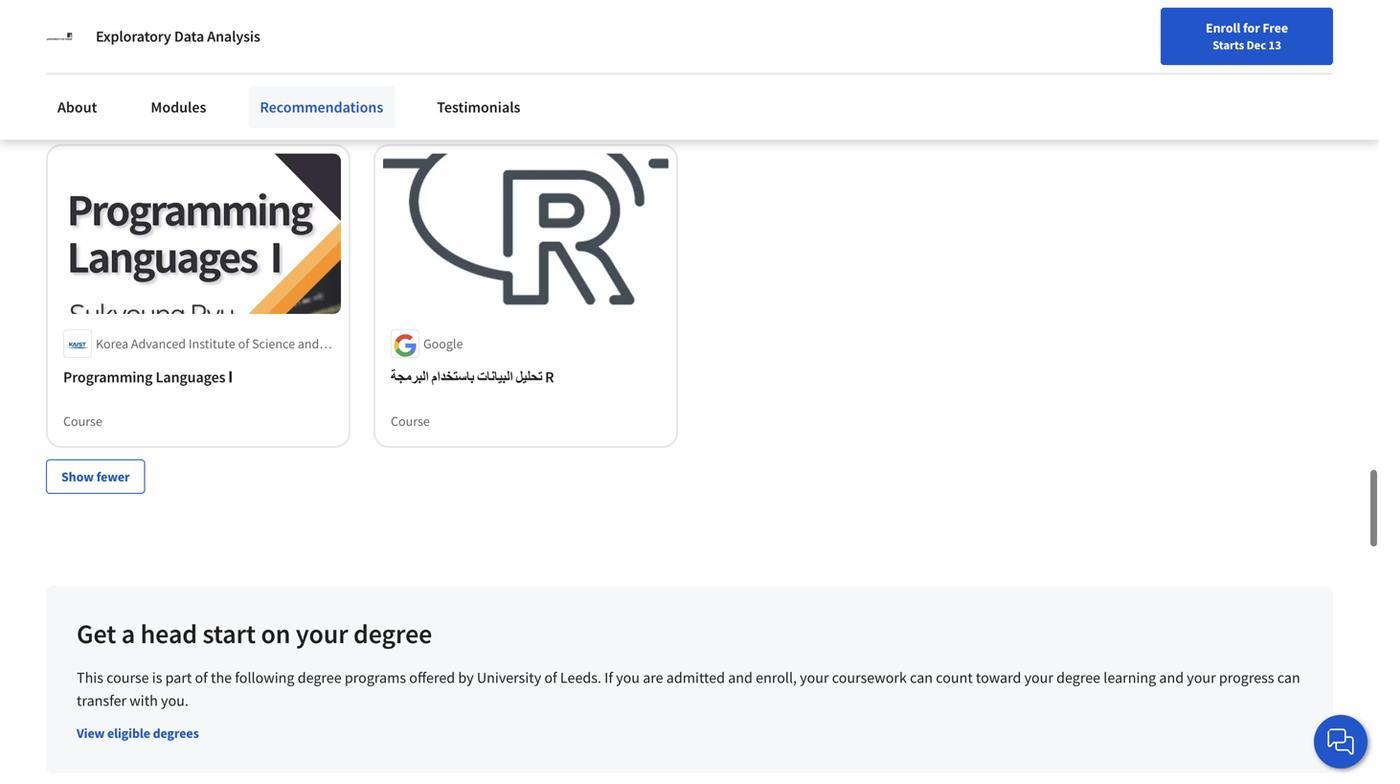 Task type: vqa. For each thing, say whether or not it's contained in the screenshot.
Earn Your Degree Collection element
no



Task type: locate. For each thing, give the bounding box(es) containing it.
is
[[152, 669, 162, 688]]

your left progress
[[1187, 669, 1216, 688]]

show fewer button
[[46, 460, 145, 494]]

dec
[[1247, 37, 1267, 53]]

this course is part of the following degree programs offered by university of leeds. if you are admitted and enroll, your coursework can count toward your degree learning and your progress can transfer with you.
[[77, 669, 1301, 711]]

analysis
[[207, 27, 260, 46]]

course
[[106, 669, 149, 688]]

1 horizontal spatial can
[[1278, 669, 1301, 688]]

1 horizontal spatial degree
[[354, 617, 432, 651]]

technology(kaist)
[[96, 355, 201, 372]]

korea advanced institute of science and technology(kaist)
[[96, 335, 319, 372]]

of right the institute
[[238, 335, 249, 353]]

course down البرمجة
[[391, 413, 430, 430]]

start
[[203, 617, 256, 651]]

course down scientists
[[63, 86, 102, 103]]

advanced
[[131, 335, 186, 353]]

for
[[228, 18, 247, 37], [1243, 19, 1260, 36]]

degree up programs on the bottom left of the page
[[354, 617, 432, 651]]

learning
[[1104, 669, 1156, 688]]

course left testimonials
[[391, 86, 430, 103]]

this
[[77, 669, 103, 688]]

university of leeds image
[[46, 23, 73, 50]]

and
[[298, 335, 319, 353], [728, 669, 753, 688], [1160, 669, 1184, 688]]

are
[[643, 669, 663, 688]]

course
[[63, 86, 102, 103], [391, 86, 430, 103], [63, 413, 102, 430], [391, 413, 430, 430]]

programming
[[63, 368, 153, 387]]

if
[[605, 669, 613, 688]]

regression & forecasting for data scientists using python link
[[63, 16, 333, 62]]

0 horizontal spatial degree
[[298, 669, 342, 688]]

count
[[936, 669, 973, 688]]

of left leeds.
[[544, 669, 557, 688]]

part
[[165, 669, 192, 688]]

0 horizontal spatial can
[[910, 669, 933, 688]]

can left "count"
[[910, 669, 933, 688]]

1 horizontal spatial for
[[1243, 19, 1260, 36]]

show
[[61, 469, 94, 486]]

0 horizontal spatial and
[[298, 335, 319, 353]]

institute
[[189, 335, 235, 353]]

menu item
[[1034, 19, 1157, 81]]

on
[[261, 617, 291, 651]]

science left the companion
[[1079, 18, 1129, 37]]

of
[[238, 335, 249, 353], [195, 669, 208, 688], [544, 669, 557, 688]]

1 vertical spatial science
[[252, 335, 295, 353]]

2 can from the left
[[1278, 669, 1301, 688]]

science right the institute
[[252, 335, 295, 353]]

python
[[167, 41, 214, 60]]

2 horizontal spatial data
[[1046, 18, 1076, 37]]

13
[[1269, 37, 1282, 53]]

can
[[910, 669, 933, 688], [1278, 669, 1301, 688]]

exploratory data analysis
[[96, 27, 260, 46]]

0 horizontal spatial data
[[174, 27, 204, 46]]

admitted
[[667, 669, 725, 688]]

get a head start on your degree
[[77, 617, 432, 651]]

0 vertical spatial science
[[1079, 18, 1129, 37]]

degree left the learning
[[1057, 669, 1101, 688]]

course down programming
[[63, 413, 102, 430]]

eligible
[[107, 725, 150, 743]]

the
[[211, 669, 232, 688]]

0 horizontal spatial for
[[228, 18, 247, 37]]

تحليل البيانات باستخدام البرمجة r
[[391, 368, 554, 387]]

for right forecasting
[[228, 18, 247, 37]]

transfer
[[77, 692, 127, 711]]

0 horizontal spatial science
[[252, 335, 295, 353]]

you.
[[161, 692, 189, 711]]

البيانات
[[477, 368, 513, 387]]

coursework
[[832, 669, 907, 688]]

degrees
[[153, 725, 199, 743]]

view eligible degrees
[[77, 725, 199, 743]]

of inside korea advanced institute of science and technology(kaist)
[[238, 335, 249, 353]]

of left the
[[195, 669, 208, 688]]

regression & forecasting for data scientists using python
[[63, 18, 280, 60]]

modules link
[[139, 86, 218, 128]]

enroll
[[1206, 19, 1241, 36]]

you
[[616, 669, 640, 688]]

recommendations link
[[248, 86, 395, 128]]

korea
[[96, 335, 128, 353]]

degree
[[354, 617, 432, 651], [298, 669, 342, 688], [1057, 669, 1101, 688]]

toward
[[976, 669, 1022, 688]]

free
[[1263, 19, 1288, 36]]

companion
[[1132, 18, 1207, 37]]

progress
[[1219, 669, 1275, 688]]

for up dec
[[1243, 19, 1260, 36]]

1 horizontal spatial data
[[250, 18, 280, 37]]

recommendations
[[260, 98, 383, 117]]

1 horizontal spatial of
[[238, 335, 249, 353]]

data
[[250, 18, 280, 37], [1046, 18, 1076, 37], [174, 27, 204, 46]]

1 horizontal spatial and
[[728, 669, 753, 688]]

programming languages ⅰ link
[[63, 366, 333, 389]]

2 horizontal spatial of
[[544, 669, 557, 688]]

for inside regression & forecasting for data scientists using python
[[228, 18, 247, 37]]

1 horizontal spatial science
[[1079, 18, 1129, 37]]

degree right following
[[298, 669, 342, 688]]

can right progress
[[1278, 669, 1301, 688]]

science
[[1079, 18, 1129, 37], [252, 335, 295, 353]]

enroll,
[[756, 669, 797, 688]]

your
[[296, 617, 348, 651], [800, 669, 829, 688], [1025, 669, 1054, 688], [1187, 669, 1216, 688]]

collection element
[[34, 0, 1345, 525]]



Task type: describe. For each thing, give the bounding box(es) containing it.
testimonials
[[437, 98, 521, 117]]

course for regression & forecasting for data scientists using python
[[63, 86, 102, 103]]

تحليل البيانات باستخدام البرمجة r link
[[391, 366, 661, 389]]

1 can from the left
[[910, 669, 933, 688]]

تحليل
[[516, 368, 542, 387]]

data science companion link
[[1046, 16, 1316, 39]]

following
[[235, 669, 295, 688]]

r
[[545, 368, 554, 387]]

your right enroll,
[[800, 669, 829, 688]]

course for programming languages ⅰ
[[63, 413, 102, 430]]

show fewer
[[61, 469, 130, 486]]

0 horizontal spatial of
[[195, 669, 208, 688]]

for inside enroll for free starts dec 13
[[1243, 19, 1260, 36]]

programming languages ⅰ
[[63, 368, 233, 387]]

2 horizontal spatial degree
[[1057, 669, 1101, 688]]

view
[[77, 725, 105, 743]]

2 horizontal spatial and
[[1160, 669, 1184, 688]]

leeds.
[[560, 669, 602, 688]]

get
[[77, 617, 116, 651]]

languages
[[156, 368, 225, 387]]

chat with us image
[[1326, 727, 1356, 758]]

scientists
[[63, 41, 126, 60]]

starts
[[1213, 37, 1245, 53]]

head
[[140, 617, 197, 651]]

data inside regression & forecasting for data scientists using python
[[250, 18, 280, 37]]

science inside korea advanced institute of science and technology(kaist)
[[252, 335, 295, 353]]

data inside data science companion link
[[1046, 18, 1076, 37]]

with
[[130, 692, 158, 711]]

about link
[[46, 86, 109, 128]]

modules
[[151, 98, 206, 117]]

testimonials link
[[426, 86, 532, 128]]

view eligible degrees button
[[77, 724, 199, 743]]

regression
[[63, 18, 134, 37]]

data science companion
[[1046, 18, 1207, 37]]

your right toward
[[1025, 669, 1054, 688]]

a
[[121, 617, 135, 651]]

about
[[57, 98, 97, 117]]

البرمجة
[[391, 368, 429, 387]]

forecasting
[[150, 18, 225, 37]]

programs
[[345, 669, 406, 688]]

university
[[477, 669, 541, 688]]

exploratory
[[96, 27, 171, 46]]

google
[[423, 335, 463, 353]]

course for تحليل البيانات باستخدام البرمجة r
[[391, 413, 430, 430]]

offered
[[409, 669, 455, 688]]

using
[[129, 41, 164, 60]]

coursera image
[[23, 16, 145, 46]]

and inside korea advanced institute of science and technology(kaist)
[[298, 335, 319, 353]]

fewer
[[96, 469, 130, 486]]

by
[[458, 669, 474, 688]]

your right on
[[296, 617, 348, 651]]

باستخدام
[[432, 368, 474, 387]]

enroll for free starts dec 13
[[1206, 19, 1288, 53]]

ⅰ
[[228, 368, 233, 387]]

&
[[137, 18, 147, 37]]



